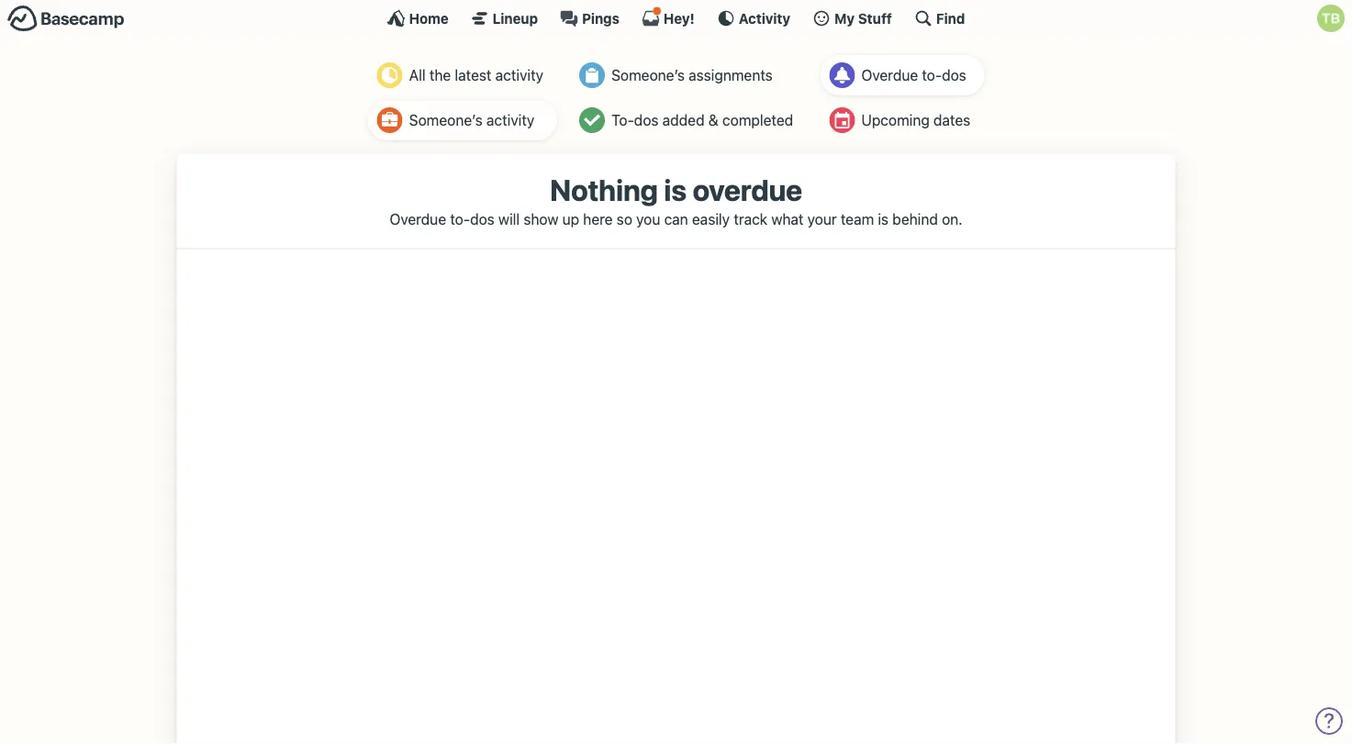 Task type: vqa. For each thing, say whether or not it's contained in the screenshot.
topmost test
no



Task type: locate. For each thing, give the bounding box(es) containing it.
0 horizontal spatial is
[[664, 173, 687, 208]]

dos left added
[[634, 112, 659, 129]]

home link
[[387, 9, 449, 28]]

to- left will
[[450, 210, 470, 228]]

team
[[841, 210, 874, 228]]

2 vertical spatial dos
[[470, 210, 495, 228]]

pings
[[582, 10, 620, 26]]

someone's down the
[[409, 112, 483, 129]]

on.
[[942, 210, 963, 228]]

is up can
[[664, 173, 687, 208]]

upcoming dates
[[862, 112, 971, 129]]

1 vertical spatial dos
[[634, 112, 659, 129]]

added
[[663, 112, 705, 129]]

0 horizontal spatial someone's
[[409, 112, 483, 129]]

you
[[637, 210, 661, 228]]

find button
[[915, 9, 966, 28]]

someone's up to-
[[612, 67, 685, 84]]

2 horizontal spatial dos
[[942, 67, 967, 84]]

dos
[[942, 67, 967, 84], [634, 112, 659, 129], [470, 210, 495, 228]]

my
[[835, 10, 855, 26]]

someone's for someone's activity
[[409, 112, 483, 129]]

1 vertical spatial someone's
[[409, 112, 483, 129]]

dos inside nothing is overdue overdue to-dos will show up here so you can easily track what your team is behind on.
[[470, 210, 495, 228]]

switch accounts image
[[7, 5, 125, 33]]

tim burton image
[[1318, 5, 1345, 32]]

activity down all the latest activity
[[487, 112, 535, 129]]

1 vertical spatial to-
[[450, 210, 470, 228]]

1 vertical spatial overdue
[[390, 210, 446, 228]]

hey!
[[664, 10, 695, 26]]

0 horizontal spatial dos
[[470, 210, 495, 228]]

1 horizontal spatial someone's
[[612, 67, 685, 84]]

here
[[583, 210, 613, 228]]

nothing is overdue overdue to-dos will show up here so you can easily track what your team is behind on.
[[390, 173, 963, 228]]

can
[[665, 210, 689, 228]]

1 vertical spatial activity
[[487, 112, 535, 129]]

activity
[[496, 67, 544, 84], [487, 112, 535, 129]]

0 vertical spatial overdue
[[862, 67, 919, 84]]

0 horizontal spatial overdue
[[390, 210, 446, 228]]

to-
[[612, 112, 634, 129]]

overdue to-dos link
[[820, 55, 985, 96]]

0 vertical spatial someone's
[[612, 67, 685, 84]]

is right team
[[878, 210, 889, 228]]

assignments
[[689, 67, 773, 84]]

dos left will
[[470, 210, 495, 228]]

will
[[499, 210, 520, 228]]

0 vertical spatial to-
[[922, 67, 942, 84]]

to-
[[922, 67, 942, 84], [450, 210, 470, 228]]

1 vertical spatial is
[[878, 210, 889, 228]]

overdue up upcoming
[[862, 67, 919, 84]]

my stuff button
[[813, 9, 893, 28]]

overdue left will
[[390, 210, 446, 228]]

0 horizontal spatial to-
[[450, 210, 470, 228]]

find
[[937, 10, 966, 26]]

someone's
[[612, 67, 685, 84], [409, 112, 483, 129]]

stuff
[[858, 10, 893, 26]]

1 horizontal spatial is
[[878, 210, 889, 228]]

activity right latest
[[496, 67, 544, 84]]

someone's activity link
[[368, 100, 557, 141]]

to- up upcoming dates
[[922, 67, 942, 84]]

behind
[[893, 210, 938, 228]]

upcoming
[[862, 112, 930, 129]]

0 vertical spatial dos
[[942, 67, 967, 84]]

is
[[664, 173, 687, 208], [878, 210, 889, 228]]

nothing
[[550, 173, 658, 208]]

overdue
[[862, 67, 919, 84], [390, 210, 446, 228]]

dos up dates
[[942, 67, 967, 84]]

someone's assignments
[[612, 67, 773, 84]]

lineup link
[[471, 9, 538, 28]]

someone's activity
[[409, 112, 535, 129]]

show
[[524, 210, 559, 228]]

overdue inside nothing is overdue overdue to-dos will show up here so you can easily track what your team is behind on.
[[390, 210, 446, 228]]

0 vertical spatial is
[[664, 173, 687, 208]]

todo image
[[580, 107, 605, 133]]



Task type: describe. For each thing, give the bounding box(es) containing it.
activity
[[739, 10, 791, 26]]

schedule image
[[830, 107, 855, 133]]

0 vertical spatial activity
[[496, 67, 544, 84]]

easily
[[692, 210, 730, 228]]

1 horizontal spatial dos
[[634, 112, 659, 129]]

activity report image
[[377, 62, 403, 88]]

dates
[[934, 112, 971, 129]]

home
[[409, 10, 449, 26]]

reports image
[[830, 62, 855, 88]]

all the latest activity
[[409, 67, 544, 84]]

person report image
[[377, 107, 403, 133]]

latest
[[455, 67, 492, 84]]

up
[[563, 210, 580, 228]]

&
[[709, 112, 719, 129]]

my stuff
[[835, 10, 893, 26]]

activity link
[[717, 9, 791, 28]]

the
[[430, 67, 451, 84]]

to- inside nothing is overdue overdue to-dos will show up here so you can easily track what your team is behind on.
[[450, 210, 470, 228]]

completed
[[723, 112, 794, 129]]

1 horizontal spatial overdue
[[862, 67, 919, 84]]

upcoming dates link
[[820, 100, 985, 141]]

track
[[734, 210, 768, 228]]

to-dos added & completed
[[612, 112, 794, 129]]

hey! button
[[642, 6, 695, 28]]

what
[[772, 210, 804, 228]]

your
[[808, 210, 837, 228]]

1 horizontal spatial to-
[[922, 67, 942, 84]]

main element
[[0, 0, 1353, 36]]

to-dos added & completed link
[[570, 100, 807, 141]]

so
[[617, 210, 633, 228]]

all
[[409, 67, 426, 84]]

assignment image
[[580, 62, 605, 88]]

someone's assignments link
[[570, 55, 807, 96]]

someone's for someone's assignments
[[612, 67, 685, 84]]

overdue
[[693, 173, 803, 208]]

lineup
[[493, 10, 538, 26]]

pings button
[[560, 9, 620, 28]]

overdue to-dos
[[862, 67, 967, 84]]

all the latest activity link
[[368, 55, 557, 96]]



